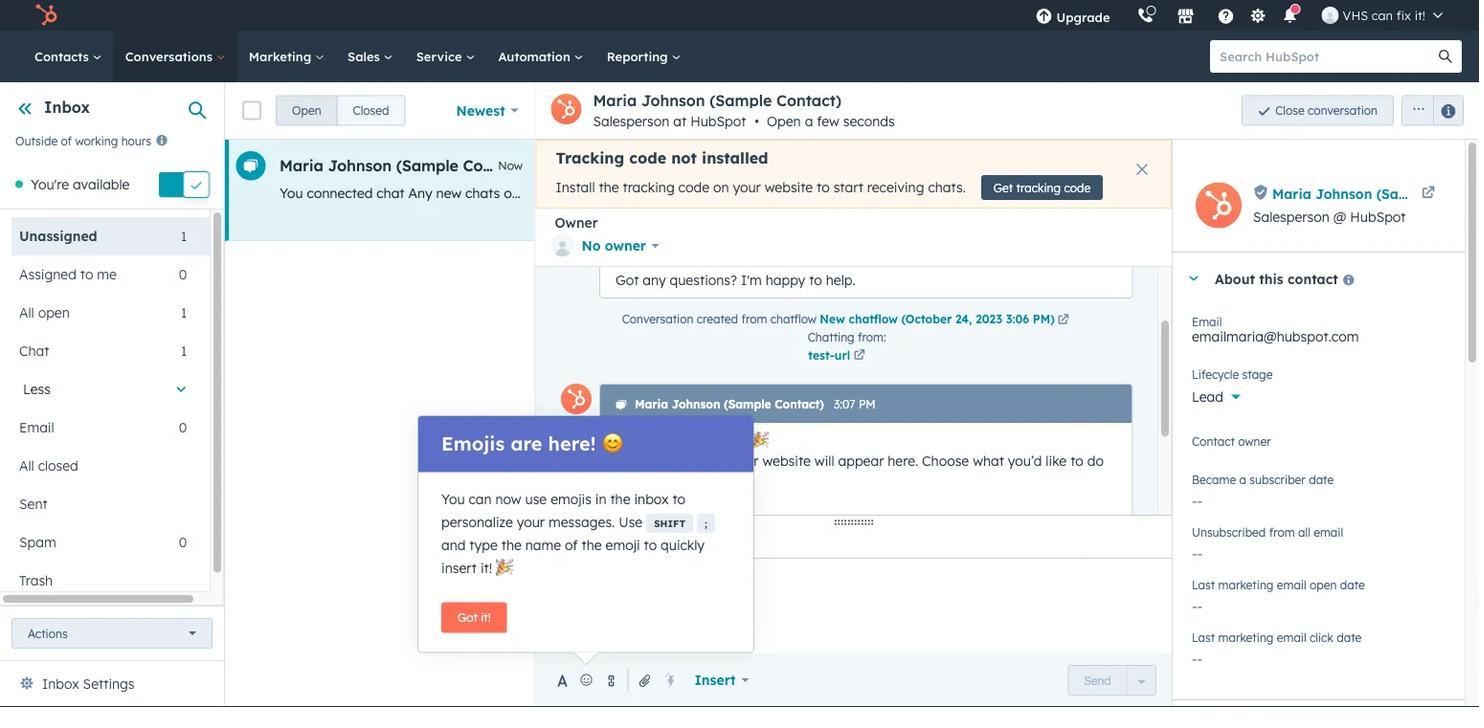 Task type: vqa. For each thing, say whether or not it's contained in the screenshot.
Watch later
no



Task type: locate. For each thing, give the bounding box(es) containing it.
connected inside 'you connected chat 🎉 any new chats on your website will appear here. choose what you'd like to do next:'
[[644, 432, 714, 449]]

1 vertical spatial of
[[565, 537, 578, 554]]

0 horizontal spatial chatflow
[[770, 312, 817, 326]]

can left fix
[[1372, 7, 1394, 23]]

0 horizontal spatial appear
[[631, 185, 677, 202]]

help.
[[826, 272, 856, 288]]

https://a
[[1428, 185, 1480, 202]]

send inside try it out send a test chat from any page where the tracking code is installed.
[[615, 533, 647, 550]]

3 1 from the top
[[181, 343, 187, 360]]

link opens in a new window image right url
[[854, 348, 865, 365]]

(sample left the contac
[[1377, 185, 1433, 202]]

2 marketing from the top
[[1219, 631, 1274, 645]]

1 group from the left
[[276, 95, 406, 126]]

owner
[[605, 238, 647, 254], [1239, 434, 1272, 449], [1215, 442, 1254, 458]]

1 0 from the top
[[179, 266, 187, 283]]

website left the start
[[765, 179, 813, 196]]

in
[[596, 491, 607, 508]]

of inside main content
[[805, 674, 818, 691]]

1 horizontal spatial test
[[1042, 185, 1066, 202]]

1 vertical spatial chats
[[672, 453, 707, 469]]

where up about in the top right of the page
[[1199, 185, 1237, 202]]

sent button
[[11, 486, 187, 524]]

the down messages.
[[582, 537, 602, 554]]

0 vertical spatial send
[[995, 185, 1026, 202]]

out inside row
[[970, 185, 991, 202]]

2 1 from the top
[[181, 304, 187, 321]]

1 vertical spatial send
[[615, 533, 647, 550]]

and left style
[[744, 674, 768, 691]]

on down installed
[[714, 179, 729, 196]]

0 vertical spatial page
[[1163, 185, 1195, 202]]

0 vertical spatial all
[[19, 304, 34, 321]]

tracking inside row
[[1264, 185, 1316, 202]]

johnson inside maria johnson (sample contact) salesperson at hubspot • open a few seconds
[[642, 91, 706, 110]]

and up insert
[[442, 537, 466, 554]]

settings
[[83, 676, 135, 693]]

0 horizontal spatial choose
[[715, 185, 762, 202]]

reporting
[[607, 48, 672, 64]]

1 horizontal spatial salesperson
[[1254, 209, 1330, 226]]

on inside tracking code not installed "alert"
[[714, 179, 729, 196]]

(sample down the conversation created from chatflow
[[724, 398, 771, 412]]

0 for assigned to me
[[179, 266, 187, 283]]

1 vertical spatial here.
[[888, 453, 918, 469]]

0 vertical spatial any
[[1135, 185, 1159, 202]]

0 vertical spatial any
[[409, 185, 433, 202]]

0 horizontal spatial chat
[[19, 343, 49, 360]]

(sample inside maria johnson (sample contact) salesperson at hubspot • open a few seconds
[[710, 91, 772, 110]]

(sample
[[710, 91, 772, 110], [396, 156, 459, 175], [1377, 185, 1433, 202], [724, 398, 771, 412]]

1 horizontal spatial open
[[767, 113, 801, 130]]

1 vertical spatial marketing
[[1219, 631, 1274, 645]]

chatflow up from:
[[849, 312, 898, 326]]

get tracking code button
[[982, 175, 1104, 200]]

less
[[23, 381, 51, 398]]

1 horizontal spatial like
[[1046, 453, 1067, 469]]

will inside row
[[608, 185, 628, 202]]

you connected chat any new chats on your website will appear here. choose what you'd like to do next:  try it out  send a test chat from any page where the tracking code is installed: https://a
[[280, 185, 1480, 202]]

1 vertical spatial appear
[[838, 453, 884, 469]]

what
[[766, 185, 797, 202], [973, 453, 1004, 469]]

3 0 from the top
[[179, 534, 187, 551]]

got it!
[[458, 611, 491, 626]]

inbox for inbox
[[44, 98, 90, 117]]

it inside try it out send a test chat from any page where the tracking code is installed.
[[641, 513, 651, 530]]

lead
[[1193, 389, 1224, 406]]

your down maria johnson (sample contact) 3:07 pm at bottom
[[731, 453, 759, 469]]

the right in
[[611, 491, 631, 508]]

to
[[817, 179, 830, 196], [864, 185, 877, 202], [80, 266, 93, 283], [809, 272, 822, 288], [1071, 453, 1084, 469], [673, 491, 686, 508], [644, 537, 657, 554]]

marketing down the "unsubscribed"
[[1219, 578, 1274, 592]]

is inside try it out send a test chat from any page where the tracking code is installed.
[[976, 533, 986, 550]]

email down unsubscribed from all email text field
[[1278, 578, 1307, 592]]

like inside row
[[839, 185, 860, 202]]

test-url link
[[808, 346, 886, 365]]

2 all from the top
[[19, 458, 34, 474]]

0 horizontal spatial chats
[[466, 185, 500, 202]]

tracking up the salesperson @ hubspot
[[1264, 185, 1316, 202]]

0 horizontal spatial test
[[663, 533, 687, 550]]

test-
[[808, 348, 835, 363]]

1 vertical spatial got
[[458, 611, 478, 626]]

of right style
[[805, 674, 818, 691]]

you're
[[31, 176, 69, 193]]

got
[[615, 272, 639, 288], [458, 611, 478, 626]]

0 vertical spatial last
[[1193, 578, 1216, 592]]

chats up ;
[[672, 453, 707, 469]]

out inside try it out send a test chat from any page where the tracking code is installed.
[[655, 513, 677, 530]]

group containing open
[[276, 95, 406, 126]]

1 horizontal spatial got
[[615, 272, 639, 288]]

on inside row
[[504, 185, 520, 202]]

last marketing email click date
[[1193, 631, 1362, 645]]

maria inside maria johnson (sample contact) salesperson at hubspot • open a few seconds
[[593, 91, 637, 110]]

the up the salesperson @ hubspot
[[1241, 185, 1261, 202]]

1 vertical spatial any
[[615, 453, 639, 469]]

0 horizontal spatial no owner button
[[551, 232, 660, 261]]

style
[[772, 674, 801, 691]]

owner
[[555, 215, 598, 231]]

maria johnson (sample contact)
[[280, 156, 528, 175]]

of down messages.
[[565, 537, 578, 554]]

email down less
[[19, 419, 54, 436]]

inbox settings
[[42, 676, 135, 693]]

you right here!
[[615, 432, 640, 449]]

0 horizontal spatial send
[[615, 533, 647, 550]]

will down 3:07
[[815, 453, 834, 469]]

0 vertical spatial salesperson
[[593, 113, 670, 130]]

from:
[[858, 330, 886, 345]]

trash button
[[11, 562, 187, 600]]

try up emoji
[[615, 513, 637, 530]]

connected for you connected chat any new chats on your website will appear here. choose what you'd like to do next:  try it out  send a test chat from any page where the tracking code is installed: https://a
[[307, 185, 373, 202]]

2023
[[976, 312, 1002, 326]]

0 horizontal spatial got
[[458, 611, 478, 626]]

appear down tracking code not installed
[[631, 185, 677, 202]]

0 horizontal spatial do
[[881, 185, 897, 202]]

choose
[[715, 185, 762, 202], [922, 453, 969, 469]]

sent
[[19, 496, 48, 513]]

a right get
[[1030, 185, 1038, 202]]

chat inside button
[[580, 527, 611, 544]]

became
[[1193, 473, 1237, 487]]

0 vertical spatial 🎉
[[751, 432, 765, 449]]

from right quickly
[[722, 533, 753, 550]]

0 horizontal spatial you'd
[[801, 185, 835, 202]]

is left 'installed:'
[[1355, 185, 1365, 202]]

like inside 'you connected chat 🎉 any new chats on your website will appear here. choose what you'd like to do next:'
[[1046, 453, 1067, 469]]

0 horizontal spatial here.
[[681, 185, 712, 202]]

1 vertical spatial like
[[1046, 453, 1067, 469]]

contact) inside maria johnson (sample contact) salesperson at hubspot • open a few seconds
[[777, 91, 842, 110]]

johnson for maria johnson (sample contact) 3:07 pm
[[672, 398, 720, 412]]

1 vertical spatial chat
[[580, 527, 611, 544]]

0 horizontal spatial link opens in a new window image
[[854, 351, 865, 362]]

date down unsubscribed from all email text field
[[1341, 578, 1366, 592]]

last down the "unsubscribed"
[[1193, 578, 1216, 592]]

chats.
[[929, 179, 966, 196]]

johnson inside row
[[328, 156, 392, 175]]

insert
[[695, 672, 736, 689]]

new down maria johnson (sample contact)
[[436, 185, 462, 202]]

1 1 from the top
[[181, 228, 187, 245]]

salesperson @ hubspot
[[1254, 209, 1407, 226]]

conversations link
[[114, 31, 237, 82]]

0 vertical spatial email
[[1193, 315, 1223, 329]]

1 horizontal spatial chatflow
[[849, 312, 898, 326]]

1 vertical spatial date
[[1341, 578, 1366, 592]]

no down owner
[[582, 238, 601, 254]]

0 vertical spatial no owner button
[[551, 232, 660, 261]]

conversation
[[622, 312, 693, 326]]

group
[[276, 95, 406, 126], [1395, 95, 1465, 126]]

new up inbox
[[643, 453, 669, 469]]

from left all at right
[[1270, 525, 1296, 540]]

the right install
[[599, 179, 619, 196]]

code right get
[[1065, 181, 1091, 195]]

any down maria johnson (sample contact)
[[409, 185, 433, 202]]

you inside 'you connected chat 🎉 any new chats on your website will appear here. choose what you'd like to do next:'
[[615, 432, 640, 449]]

salesperson up tracking code not installed
[[593, 113, 670, 130]]

1 vertical spatial it!
[[481, 560, 492, 577]]

search image
[[1440, 50, 1453, 63]]

0 vertical spatial hubspot
[[691, 113, 747, 130]]

date right 'subscriber'
[[1310, 473, 1335, 487]]

1 horizontal spatial and
[[744, 674, 768, 691]]

contacts link
[[23, 31, 114, 82]]

0 vertical spatial can
[[1372, 7, 1394, 23]]

open down assigned
[[38, 304, 70, 321]]

(sample for maria johnson (sample contact) 3:07 pm
[[724, 398, 771, 412]]

chatting
[[808, 330, 855, 345]]

customize
[[615, 674, 681, 691]]

a right became
[[1240, 473, 1247, 487]]

marketing for last marketing email click date
[[1219, 631, 1274, 645]]

0 horizontal spatial group
[[276, 95, 406, 126]]

menu containing vhs can fix it!
[[1023, 0, 1457, 31]]

johnson for maria johnson (sample contact) salesperson at hubspot • open a few seconds
[[642, 91, 706, 110]]

and right messaging
[[807, 614, 832, 630]]

1 horizontal spatial you
[[442, 491, 465, 508]]

page up the caret icon
[[1163, 185, 1195, 202]]

code left installed.
[[941, 533, 972, 550]]

test right get
[[1042, 185, 1066, 202]]

connected up inbox
[[644, 432, 714, 449]]

chat inside try it out send a test chat from any page where the tracking code is installed.
[[691, 533, 719, 550]]

chat down ;
[[691, 533, 719, 550]]

live chat from maria johnson (sample contact) with context you connected chat
any new chats on your website will appear here. choose what you'd like to do next:

try it out 
send a test chat from any page where the tracking code is installed: https://app.hubs row
[[225, 140, 1480, 241]]

no owner button for contact owner
[[1193, 431, 1446, 463]]

inbox for inbox settings
[[42, 676, 79, 693]]

tracking code not installed
[[556, 148, 769, 168]]

where down 'you connected chat 🎉 any new chats on your website will appear here. choose what you'd like to do next:' at the bottom
[[820, 533, 858, 550]]

owner inside popup button
[[605, 238, 647, 254]]

2 0 from the top
[[179, 419, 187, 436]]

2 vertical spatial contact)
[[775, 398, 824, 412]]

1 vertical spatial it
[[641, 513, 651, 530]]

1 horizontal spatial can
[[1372, 7, 1394, 23]]

contact) for maria johnson (sample contact) 3:07 pm
[[775, 398, 824, 412]]

you inside row
[[280, 185, 303, 202]]

a left few
[[805, 113, 814, 130]]

link opens in a new window image right pm)
[[1058, 315, 1069, 326]]

open
[[38, 304, 70, 321], [1310, 578, 1338, 592]]

1 horizontal spatial of
[[565, 537, 578, 554]]

salesperson left @
[[1254, 209, 1330, 226]]

the right type
[[502, 537, 522, 554]]

1 vertical spatial no
[[1193, 442, 1211, 458]]

0 vertical spatial marketing
[[1219, 578, 1274, 592]]

1 horizontal spatial no
[[1193, 442, 1211, 458]]

can up the personalize
[[469, 491, 492, 508]]

try
[[935, 185, 954, 202], [615, 513, 637, 530]]

do
[[881, 185, 897, 202], [1087, 453, 1104, 469]]

1 vertical spatial choose
[[922, 453, 969, 469]]

0 for email
[[179, 419, 187, 436]]

Search HubSpot search field
[[1211, 40, 1445, 73]]

0 horizontal spatial you
[[280, 185, 303, 202]]

pm)
[[1033, 312, 1055, 326]]

0 horizontal spatial it
[[641, 513, 651, 530]]

you'd inside 'you connected chat 🎉 any new chats on your website will appear here. choose what you'd like to do next:'
[[1008, 453, 1042, 469]]

1 vertical spatial new
[[643, 453, 669, 469]]

0 vertical spatial inbox
[[44, 98, 90, 117]]

2 vertical spatial of
[[805, 674, 818, 691]]

a inside maria johnson (sample contact) salesperson at hubspot • open a few seconds
[[805, 113, 814, 130]]

1 vertical spatial email
[[19, 419, 54, 436]]

0 vertical spatial next:
[[901, 185, 931, 202]]

a down shift
[[651, 533, 659, 550]]

1 vertical spatial salesperson
[[1254, 209, 1330, 226]]

last down last marketing email open date
[[1193, 631, 1216, 645]]

lifecycle
[[1193, 367, 1240, 382]]

marketing
[[249, 48, 315, 64]]

seconds
[[844, 113, 895, 130]]

0 horizontal spatial of
[[61, 133, 72, 148]]

chat up less
[[19, 343, 49, 360]]

0 vertical spatial it!
[[1415, 7, 1426, 23]]

are
[[511, 432, 543, 456]]

all closed button
[[11, 447, 187, 486]]

can inside popup button
[[1372, 7, 1394, 23]]

last
[[1193, 578, 1216, 592], [1193, 631, 1216, 645]]

0 right 'me'
[[179, 266, 187, 283]]

owner up became
[[1215, 442, 1254, 458]]

hubspot
[[691, 113, 747, 130], [1351, 209, 1407, 226]]

1 vertical spatial where
[[820, 533, 858, 550]]

installed.
[[989, 533, 1045, 550]]

0 vertical spatial and
[[442, 537, 466, 554]]

the left color on the bottom
[[685, 674, 705, 691]]

0 vertical spatial connected
[[307, 185, 373, 202]]

chat
[[377, 185, 405, 202], [1070, 185, 1098, 202], [718, 432, 748, 449], [691, 533, 719, 550], [703, 614, 731, 630], [853, 674, 882, 691]]

0 vertical spatial what
[[766, 185, 797, 202]]

the inside tracking code not installed "alert"
[[599, 179, 619, 196]]

of inside ; and type the name of the emoji to quickly insert it! 🎉
[[565, 537, 578, 554]]

maria down open button
[[280, 156, 324, 175]]

0 down sent button
[[179, 534, 187, 551]]

your left install
[[524, 185, 552, 202]]

can for you
[[469, 491, 492, 508]]

0 horizontal spatial connected
[[307, 185, 373, 202]]

calling icon image
[[1138, 7, 1155, 25]]

appear inside row
[[631, 185, 677, 202]]

on
[[714, 179, 729, 196], [504, 185, 520, 202], [711, 453, 727, 469]]

1 horizontal spatial email
[[1193, 315, 1223, 329]]

chat down maria johnson (sample contact)
[[377, 185, 405, 202]]

all down assigned
[[19, 304, 34, 321]]

link opens in a new window image right pm)
[[1058, 312, 1069, 329]]

johnson up the 'at'
[[642, 91, 706, 110]]

send group
[[1068, 666, 1157, 696]]

spam
[[19, 534, 56, 551]]

date
[[1310, 473, 1335, 487], [1341, 578, 1366, 592], [1337, 631, 1362, 645]]

connected inside row
[[307, 185, 373, 202]]

any inside 'you connected chat 🎉 any new chats on your website will appear here. choose what you'd like to do next:'
[[615, 453, 639, 469]]

1 vertical spatial all
[[19, 458, 34, 474]]

0 for spam
[[179, 534, 187, 551]]

(sample up '•'
[[710, 91, 772, 110]]

no owner button down owner
[[551, 232, 660, 261]]

customize the color and style of your chat widget.
[[615, 674, 935, 691]]

from
[[1102, 185, 1132, 202], [741, 312, 767, 326], [1270, 525, 1296, 540], [722, 533, 753, 550]]

open inside open button
[[292, 103, 321, 118]]

0 vertical spatial you'd
[[801, 185, 835, 202]]

0 horizontal spatial any
[[409, 185, 433, 202]]

any down close image
[[1135, 185, 1159, 202]]

(sample inside row
[[396, 156, 459, 175]]

on down maria johnson (sample contact) 3:07 pm at bottom
[[711, 453, 727, 469]]

you for you connected chat 🎉 any new chats on your website will appear here. choose what you'd like to do next:
[[615, 432, 640, 449]]

1 last from the top
[[1193, 578, 1216, 592]]

page
[[1163, 185, 1195, 202], [783, 533, 816, 550]]

1 all from the top
[[19, 304, 34, 321]]

no up became
[[1193, 442, 1211, 458]]

you inside you can now use emojis in the inbox to personalize your messages. use
[[442, 491, 465, 508]]

Became a subscriber date text field
[[1193, 484, 1446, 514]]

tracking inside button
[[1017, 181, 1061, 195]]

no inside contact owner no owner
[[1193, 442, 1211, 458]]

your down installed
[[733, 179, 761, 196]]

any inside try it out send a test chat from any page where the tracking code is installed.
[[756, 533, 780, 550]]

; and type the name of the emoji to quickly insert it! 🎉
[[442, 518, 708, 577]]

conversation created from chatflow
[[622, 312, 820, 326]]

0 vertical spatial appear
[[631, 185, 677, 202]]

will right install
[[608, 185, 628, 202]]

email for open
[[1278, 578, 1307, 592]]

1 vertical spatial next:
[[615, 473, 646, 489]]

it left get
[[958, 185, 966, 202]]

contact
[[1193, 434, 1236, 449]]

0 horizontal spatial open
[[292, 103, 321, 118]]

0 horizontal spatial where
[[820, 533, 858, 550]]

2 last from the top
[[1193, 631, 1216, 645]]

0 vertical spatial where
[[1199, 185, 1237, 202]]

got inside button
[[458, 611, 478, 626]]

1 vertical spatial page
[[783, 533, 816, 550]]

contact) inside row
[[463, 156, 528, 175]]

chat down maria johnson (sample contact) 3:07 pm at bottom
[[718, 432, 748, 449]]

all for all closed
[[19, 458, 34, 474]]

code
[[630, 148, 667, 168], [679, 179, 710, 196], [1065, 181, 1091, 195], [1320, 185, 1351, 202], [941, 533, 972, 550]]

chatflow left new
[[770, 312, 817, 326]]

last for last marketing email click date
[[1193, 631, 1216, 645]]

1 horizontal spatial here.
[[888, 453, 918, 469]]

contac
[[1437, 185, 1480, 202]]

all inside button
[[19, 458, 34, 474]]

last marketing email open date
[[1193, 578, 1366, 592]]

0 vertical spatial chat
[[19, 343, 49, 360]]

it! inside popup button
[[1415, 7, 1426, 23]]

maria johnson (sample contac
[[1273, 185, 1480, 202]]

try right 'receiving'
[[935, 185, 954, 202]]

link opens in a new window image
[[1058, 312, 1069, 329], [854, 348, 865, 365]]

0 vertical spatial chats
[[466, 185, 500, 202]]

johnson
[[642, 91, 706, 110], [328, 156, 392, 175], [1316, 185, 1373, 202], [672, 398, 720, 412]]

0 vertical spatial you
[[280, 185, 303, 202]]

test inside try it out send a test chat from any page where the tracking code is installed.
[[663, 533, 687, 550]]

tracking up the 'automation.'
[[885, 533, 937, 550]]

group down search icon
[[1395, 95, 1465, 126]]

maria inside maria johnson (sample contac "link"
[[1273, 185, 1312, 202]]

group down sales
[[276, 95, 406, 126]]

contact) down newest popup button
[[463, 156, 528, 175]]

0 horizontal spatial is
[[976, 533, 986, 550]]

maria inside live chat from maria johnson (sample contact) with context you connected chat
any new chats on your website will appear here. choose what you'd like to do next:

try it out 
send a test chat from any page where the tracking code is installed: https://app.hubs row
[[280, 156, 324, 175]]

1 vertical spatial open
[[1310, 578, 1338, 592]]

hubspot right the 'at'
[[691, 113, 747, 130]]

page inside row
[[1163, 185, 1195, 202]]

johnson inside "link"
[[1316, 185, 1373, 202]]

link opens in a new window image right url
[[854, 351, 865, 362]]

it down inbox
[[641, 513, 651, 530]]

date for click
[[1337, 631, 1362, 645]]

here.
[[681, 185, 712, 202], [888, 453, 918, 469]]

can inside you can now use emojis in the inbox to personalize your messages. use
[[469, 491, 492, 508]]

link opens in a new window image
[[1058, 315, 1069, 326], [854, 351, 865, 362]]

owner up became a subscriber date
[[1239, 434, 1272, 449]]

maria for maria johnson (sample contac
[[1273, 185, 1312, 202]]

main content
[[225, 82, 1480, 708]]

Closed button
[[337, 95, 406, 126]]

1 horizontal spatial out
[[970, 185, 991, 202]]

contact) for maria johnson (sample contact)
[[463, 156, 528, 175]]

got any questions? i'm happy to help.
[[615, 272, 856, 288]]

your inside tracking code not installed "alert"
[[733, 179, 761, 196]]

0 vertical spatial like
[[839, 185, 860, 202]]

0 horizontal spatial new
[[436, 185, 462, 202]]

you can now use emojis in the inbox to personalize your messages. use
[[442, 491, 686, 531]]

1 vertical spatial hubspot
[[1351, 209, 1407, 226]]

johnson for maria johnson (sample contact)
[[328, 156, 392, 175]]

website inside live chat from maria johnson (sample contact) with context you connected chat
any new chats on your website will appear here. choose what you'd like to do next:

try it out 
send a test chat from any page where the tracking code is installed: https://app.hubs row
[[556, 185, 604, 202]]

the up the 'automation.'
[[861, 533, 882, 550]]

open right '•'
[[767, 113, 801, 130]]

(sample for maria johnson (sample contact)
[[396, 156, 459, 175]]

1 vertical spatial try
[[615, 513, 637, 530]]

maria johnson (sample contact) 3:07 pm
[[635, 398, 876, 412]]

comment
[[673, 527, 735, 544]]

(sample inside "link"
[[1377, 185, 1433, 202]]

menu item
[[1124, 0, 1128, 31]]

1 for unassigned
[[181, 228, 187, 245]]

menu
[[1023, 0, 1457, 31]]

you down open button
[[280, 185, 303, 202]]

0 vertical spatial got
[[615, 272, 639, 288]]

upgrade
[[1057, 9, 1111, 25]]

1 vertical spatial out
[[655, 513, 677, 530]]

johnson down closed
[[328, 156, 392, 175]]

0 horizontal spatial and
[[442, 537, 466, 554]]

what down installed
[[766, 185, 797, 202]]

email right all at right
[[1314, 525, 1344, 540]]

any up 'conversation'
[[643, 272, 666, 288]]

code inside get tracking code button
[[1065, 181, 1091, 195]]

(october
[[901, 312, 952, 326]]

1 vertical spatial you'd
[[1008, 453, 1042, 469]]

0 vertical spatial do
[[881, 185, 897, 202]]

what inside 'you connected chat 🎉 any new chats on your website will appear here. choose what you'd like to do next:'
[[973, 453, 1004, 469]]

messages.
[[549, 514, 615, 531]]

any up inbox
[[615, 453, 639, 469]]

;
[[705, 518, 708, 530]]

open down marketing link
[[292, 103, 321, 118]]

1 horizontal spatial any
[[615, 453, 639, 469]]

0 horizontal spatial can
[[469, 491, 492, 508]]

working
[[75, 133, 118, 148]]

and
[[442, 537, 466, 554], [807, 614, 832, 630], [744, 674, 768, 691]]

created
[[697, 312, 738, 326]]

(sample for maria johnson (sample contact) salesperson at hubspot • open a few seconds
[[710, 91, 772, 110]]

no owner button up became a subscriber date text field
[[1193, 431, 1446, 463]]

inbox up the outside of working hours
[[44, 98, 90, 117]]

new inside live chat from maria johnson (sample contact) with context you connected chat
any new chats on your website will appear here. choose what you'd like to do next:

try it out 
send a test chat from any page where the tracking code is installed: https://app.hubs row
[[436, 185, 462, 202]]

appear down pm
[[838, 453, 884, 469]]

1 marketing from the top
[[1219, 578, 1274, 592]]

it! inside ; and type the name of the emoji to quickly insert it! 🎉
[[481, 560, 492, 577]]

hubspot image
[[34, 4, 57, 27]]



Task type: describe. For each thing, give the bounding box(es) containing it.
assigned to me
[[19, 266, 117, 283]]

tracking down tracking code not installed
[[623, 179, 675, 196]]

emojis
[[442, 432, 505, 456]]

@
[[1334, 209, 1347, 226]]

will inside 'you connected chat 🎉 any new chats on your website will appear here. choose what you'd like to do next:'
[[815, 453, 834, 469]]

from right created
[[741, 312, 767, 326]]

hours
[[121, 133, 151, 148]]

inbox
[[635, 491, 669, 508]]

page inside try it out send a test chat from any page where the tracking code is installed.
[[783, 533, 816, 550]]

unsubscribed
[[1193, 525, 1267, 540]]

do inside 'you connected chat 🎉 any new chats on your website will appear here. choose what you'd like to do next:'
[[1087, 453, 1104, 469]]

to inside you can now use emojis in the inbox to personalize your messages. use
[[673, 491, 686, 508]]

link opens in a new window image inside test-url link
[[854, 351, 865, 362]]

maria for maria johnson (sample contact) 3:07 pm
[[635, 398, 668, 412]]

from inside row
[[1102, 185, 1132, 202]]

upgrade image
[[1036, 9, 1053, 26]]

website inside 'you connected chat 🎉 any new chats on your website will appear here. choose what you'd like to do next:'
[[762, 453, 811, 469]]

type
[[470, 537, 498, 554]]

caret image
[[1189, 276, 1200, 281]]

😊
[[602, 432, 621, 456]]

quickly
[[661, 537, 705, 554]]

is inside row
[[1355, 185, 1365, 202]]

actions button
[[11, 619, 213, 649]]

got for got any questions? i'm happy to help.
[[615, 272, 639, 288]]

email emailmaria@hubspot.com
[[1193, 315, 1360, 345]]

got it! button
[[442, 603, 507, 634]]

on inside 'you connected chat 🎉 any new chats on your website will appear here. choose what you'd like to do next:'
[[711, 453, 727, 469]]

owner for no owner
[[605, 238, 647, 254]]

subscriber
[[1250, 473, 1306, 487]]

from inside try it out send a test chat from any page where the tracking code is installed.
[[722, 533, 753, 550]]

get
[[994, 181, 1014, 195]]

actions
[[28, 627, 68, 641]]

personalize
[[442, 514, 513, 531]]

got for got it!
[[458, 611, 478, 626]]

last for last marketing email open date
[[1193, 578, 1216, 592]]

no owner button for owner
[[551, 232, 660, 261]]

automation link
[[487, 31, 596, 82]]

open inside main content
[[1310, 578, 1338, 592]]

manage your chat messaging and automation.
[[615, 614, 916, 630]]

0 vertical spatial link opens in a new window image
[[1058, 312, 1069, 329]]

new chatflow (october 24, 2023 3:06 pm) link
[[820, 312, 1072, 329]]

Last marketing email click date text field
[[1193, 642, 1446, 672]]

outside
[[15, 133, 58, 148]]

date for open
[[1341, 578, 1366, 592]]

chat inside 'you connected chat 🎉 any new chats on your website will appear here. choose what you'd like to do next:'
[[718, 432, 748, 449]]

open inside maria johnson (sample contact) salesperson at hubspot • open a few seconds
[[767, 113, 801, 130]]

installed:
[[1369, 185, 1424, 202]]

Unsubscribed from all email text field
[[1193, 536, 1446, 567]]

contact
[[1288, 270, 1339, 287]]

your inside row
[[524, 185, 552, 202]]

lifecycle stage
[[1193, 367, 1273, 382]]

to inside tracking code not installed "alert"
[[817, 179, 830, 196]]

here. inside 'you connected chat 🎉 any new chats on your website will appear here. choose what you'd like to do next:'
[[888, 453, 918, 469]]

try it out send a test chat from any page where the tracking code is installed.
[[615, 513, 1049, 550]]

try inside row
[[935, 185, 954, 202]]

salesperson inside maria johnson (sample contact) salesperson at hubspot • open a few seconds
[[593, 113, 670, 130]]

start
[[834, 179, 864, 196]]

the inside row
[[1241, 185, 1261, 202]]

chat right get
[[1070, 185, 1098, 202]]

close
[[1276, 103, 1305, 118]]

notifications button
[[1275, 0, 1307, 31]]

link opens in a new window image inside "new chatflow (october 24, 2023 3:06 pm)" link
[[1058, 315, 1069, 326]]

tracking code not installed alert
[[536, 140, 1172, 209]]

you'd inside row
[[801, 185, 835, 202]]

0 vertical spatial date
[[1310, 473, 1335, 487]]

do inside row
[[881, 185, 897, 202]]

vhs can fix it!
[[1344, 7, 1426, 23]]

insert button
[[682, 662, 762, 700]]

try inside try it out send a test chat from any page where the tracking code is installed.
[[615, 513, 637, 530]]

website inside tracking code not installed "alert"
[[765, 179, 813, 196]]

of for ; and type the name of the emoji to quickly insert it! 🎉
[[565, 537, 578, 554]]

url
[[835, 348, 850, 363]]

install
[[556, 179, 595, 196]]

code left the not
[[630, 148, 667, 168]]

to inside row
[[864, 185, 877, 202]]

🎉 inside ; and type the name of the emoji to quickly insert it! 🎉
[[496, 560, 510, 577]]

tracking
[[556, 148, 625, 168]]

insert
[[442, 560, 477, 577]]

to inside 'you connected chat 🎉 any new chats on your website will appear here. choose what you'd like to do next:'
[[1071, 453, 1084, 469]]

it inside row
[[958, 185, 966, 202]]

next: inside 'you connected chat 🎉 any new chats on your website will appear here. choose what you'd like to do next:'
[[615, 473, 646, 489]]

widget.
[[885, 674, 931, 691]]

use
[[619, 514, 643, 531]]

any inside row
[[409, 185, 433, 202]]

your inside you can now use emojis in the inbox to personalize your messages. use
[[517, 514, 545, 531]]

here!
[[548, 432, 596, 456]]

new inside 'you connected chat 🎉 any new chats on your website will appear here. choose what you'd like to do next:'
[[643, 453, 669, 469]]

link opens in a new window image inside test-url link
[[854, 348, 865, 365]]

emojis are here! 😊
[[442, 432, 621, 456]]

maria johnson (sample contact) salesperson at hubspot • open a few seconds
[[593, 91, 895, 130]]

inbox settings link
[[42, 673, 135, 696]]

2 group from the left
[[1395, 95, 1465, 126]]

choose inside 'you connected chat 🎉 any new chats on your website will appear here. choose what you'd like to do next:'
[[922, 453, 969, 469]]

contact) for maria johnson (sample contact) salesperson at hubspot • open a few seconds
[[777, 91, 842, 110]]

receiving
[[868, 179, 925, 196]]

get tracking code
[[994, 181, 1091, 195]]

send button
[[1068, 666, 1128, 696]]

closed
[[38, 458, 78, 474]]

close conversation button
[[1243, 95, 1395, 126]]

you for you can now use emojis in the inbox to personalize your messages. use
[[442, 491, 465, 508]]

all open
[[19, 304, 70, 321]]

0 horizontal spatial any
[[643, 272, 666, 288]]

fix
[[1397, 7, 1412, 23]]

3:07
[[834, 398, 855, 412]]

test inside row
[[1042, 185, 1066, 202]]

email for email
[[19, 419, 54, 436]]

questions?
[[670, 272, 737, 288]]

(sample for maria johnson (sample contac
[[1377, 185, 1433, 202]]

marketing link
[[237, 31, 336, 82]]

your inside 'you connected chat 🎉 any new chats on your website will appear here. choose what you'd like to do next:'
[[731, 453, 759, 469]]

all
[[1299, 525, 1311, 540]]

1 horizontal spatial hubspot
[[1351, 209, 1407, 226]]

to inside ; and type the name of the emoji to quickly insert it! 🎉
[[644, 537, 657, 554]]

no inside popup button
[[582, 238, 601, 254]]

comment button
[[649, 516, 759, 558]]

a inside try it out send a test chat from any page where the tracking code is installed.
[[651, 533, 659, 550]]

chats inside 'you connected chat 🎉 any new chats on your website will appear here. choose what you'd like to do next:'
[[672, 453, 707, 469]]

any inside row
[[1135, 185, 1159, 202]]

about this contact
[[1216, 270, 1339, 287]]

email for email emailmaria@hubspot.com
[[1193, 315, 1223, 329]]

code inside try it out send a test chat from any page where the tracking code is installed.
[[941, 533, 972, 550]]

chat left messaging
[[703, 614, 731, 630]]

johnson for maria johnson (sample contac
[[1316, 185, 1373, 202]]

code inside live chat from maria johnson (sample contact) with context you connected chat
any new chats on your website will appear here. choose what you'd like to do next:

try it out 
send a test chat from any page where the tracking code is installed: https://app.hubs row
[[1320, 185, 1351, 202]]

it! inside button
[[481, 611, 491, 626]]

0 vertical spatial of
[[61, 133, 72, 148]]

3:06
[[1006, 312, 1029, 326]]

1 for all open
[[181, 304, 187, 321]]

appear inside 'you connected chat 🎉 any new chats on your website will appear here. choose what you'd like to do next:'
[[838, 453, 884, 469]]

2 chatflow from the left
[[849, 312, 898, 326]]

maria for maria johnson (sample contact)
[[280, 156, 324, 175]]

code down the not
[[679, 179, 710, 196]]

1 chatflow from the left
[[770, 312, 817, 326]]

chat left the widget.
[[853, 674, 882, 691]]

Open button
[[276, 95, 338, 126]]

you're available
[[31, 176, 130, 193]]

close conversation
[[1276, 103, 1378, 118]]

of for customize the color and style of your chat widget.
[[805, 674, 818, 691]]

1 for chat
[[181, 343, 187, 360]]

outside of working hours
[[15, 133, 151, 148]]

not
[[672, 148, 697, 168]]

assigned
[[19, 266, 77, 283]]

Last marketing email open date text field
[[1193, 589, 1446, 620]]

emailmaria@hubspot.com
[[1193, 329, 1360, 345]]

terry turtle image
[[1322, 7, 1340, 24]]

sales link
[[336, 31, 405, 82]]

no owner
[[582, 238, 647, 254]]

conversation
[[1309, 103, 1378, 118]]

your right style
[[822, 674, 850, 691]]

few
[[817, 113, 840, 130]]

settings image
[[1250, 8, 1267, 25]]

you're available image
[[15, 181, 23, 188]]

owner for contact owner no owner
[[1239, 434, 1272, 449]]

help image
[[1218, 9, 1235, 26]]

the inside try it out send a test chat from any page where the tracking code is installed.
[[861, 533, 882, 550]]

your right manage
[[671, 614, 699, 630]]

next: inside live chat from maria johnson (sample contact) with context you connected chat
any new chats on your website will appear here. choose what you'd like to do next:

try it out 
send a test chat from any page where the tracking code is installed: https://app.hubs row
[[901, 185, 931, 202]]

marketplaces image
[[1178, 9, 1195, 26]]

settings link
[[1247, 5, 1271, 25]]

hubspot inside maria johnson (sample contact) salesperson at hubspot • open a few seconds
[[691, 113, 747, 130]]

and inside ; and type the name of the emoji to quickly insert it! 🎉
[[442, 537, 466, 554]]

all for all open
[[19, 304, 34, 321]]

test-url
[[808, 348, 850, 363]]

here. inside row
[[681, 185, 712, 202]]

unsubscribed from all email
[[1193, 525, 1344, 540]]

notifications image
[[1282, 9, 1299, 26]]

2 horizontal spatial and
[[807, 614, 832, 630]]

what inside row
[[766, 185, 797, 202]]

the inside you can now use emojis in the inbox to personalize your messages. use
[[611, 491, 631, 508]]

marketplaces button
[[1166, 0, 1207, 31]]

automation.
[[836, 614, 913, 630]]

now
[[496, 491, 522, 508]]

a inside row
[[1030, 185, 1038, 202]]

you for you connected chat any new chats on your website will appear here. choose what you'd like to do next:  try it out  send a test chat from any page where the tracking code is installed: https://a
[[280, 185, 303, 202]]

connected for you connected chat 🎉 any new chats on your website will appear here. choose what you'd like to do next:
[[644, 432, 714, 449]]

vhs can fix it! button
[[1311, 0, 1455, 31]]

this
[[1260, 270, 1284, 287]]

chats inside row
[[466, 185, 500, 202]]

email for click
[[1278, 631, 1307, 645]]

🎉 inside 'you connected chat 🎉 any new chats on your website will appear here. choose what you'd like to do next:'
[[751, 432, 765, 449]]

2 vertical spatial and
[[744, 674, 768, 691]]

main content containing maria johnson (sample contact)
[[225, 82, 1480, 708]]

where inside row
[[1199, 185, 1237, 202]]

send inside button
[[1085, 674, 1112, 688]]

available
[[73, 176, 130, 193]]

tracking inside try it out send a test chat from any page where the tracking code is installed.
[[885, 533, 937, 550]]

now
[[498, 159, 523, 173]]

new chatflow (october 24, 2023 3:06 pm)
[[820, 312, 1055, 326]]

close image
[[1137, 164, 1149, 175]]

0 vertical spatial email
[[1314, 525, 1344, 540]]

send inside row
[[995, 185, 1026, 202]]

choose inside live chat from maria johnson (sample contact) with context you connected chat
any new chats on your website will appear here. choose what you'd like to do next:

try it out 
send a test chat from any page where the tracking code is installed: https://app.hubs row
[[715, 185, 762, 202]]

maria for maria johnson (sample contact) salesperson at hubspot • open a few seconds
[[593, 91, 637, 110]]

can for vhs
[[1372, 7, 1394, 23]]

0 vertical spatial open
[[38, 304, 70, 321]]

marketing for last marketing email open date
[[1219, 578, 1274, 592]]

where inside try it out send a test chat from any page where the tracking code is installed.
[[820, 533, 858, 550]]

messaging
[[735, 614, 804, 630]]

about
[[1216, 270, 1256, 287]]



